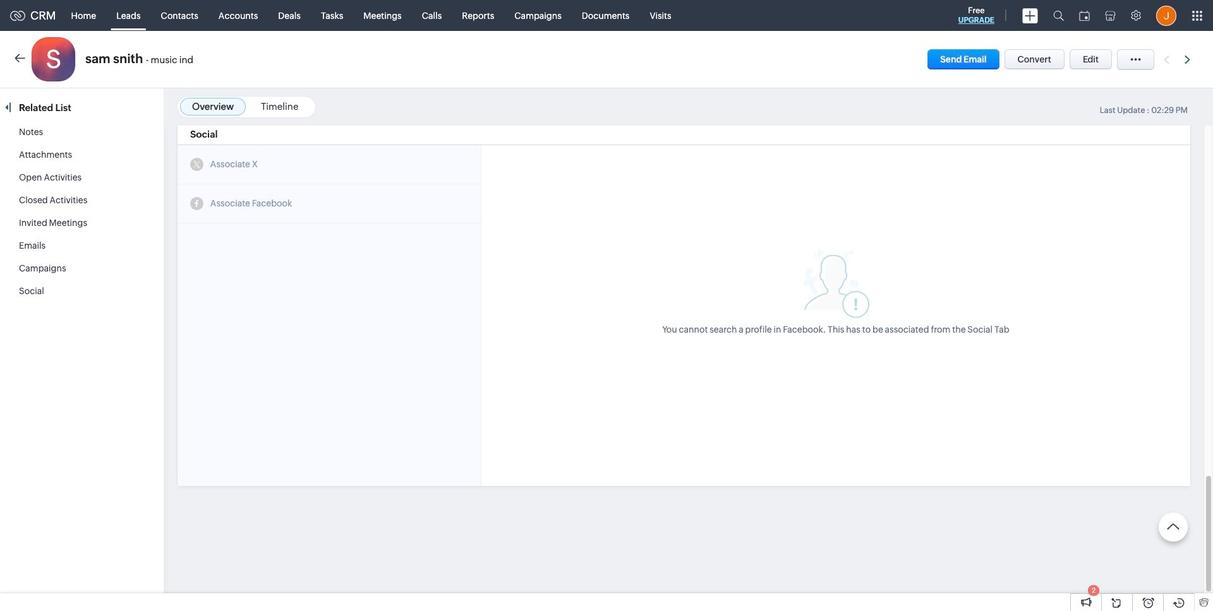 Task type: locate. For each thing, give the bounding box(es) containing it.
calendar image
[[1079, 10, 1090, 21]]

profile image
[[1157, 5, 1177, 26]]

logo image
[[10, 10, 25, 21]]

next record image
[[1185, 55, 1193, 64]]

create menu element
[[1015, 0, 1046, 31]]



Task type: describe. For each thing, give the bounding box(es) containing it.
create menu image
[[1023, 8, 1038, 23]]

search element
[[1046, 0, 1072, 31]]

previous record image
[[1164, 55, 1170, 64]]

profile element
[[1149, 0, 1184, 31]]

search image
[[1054, 10, 1064, 21]]



Task type: vqa. For each thing, say whether or not it's contained in the screenshot.
Channels Image
no



